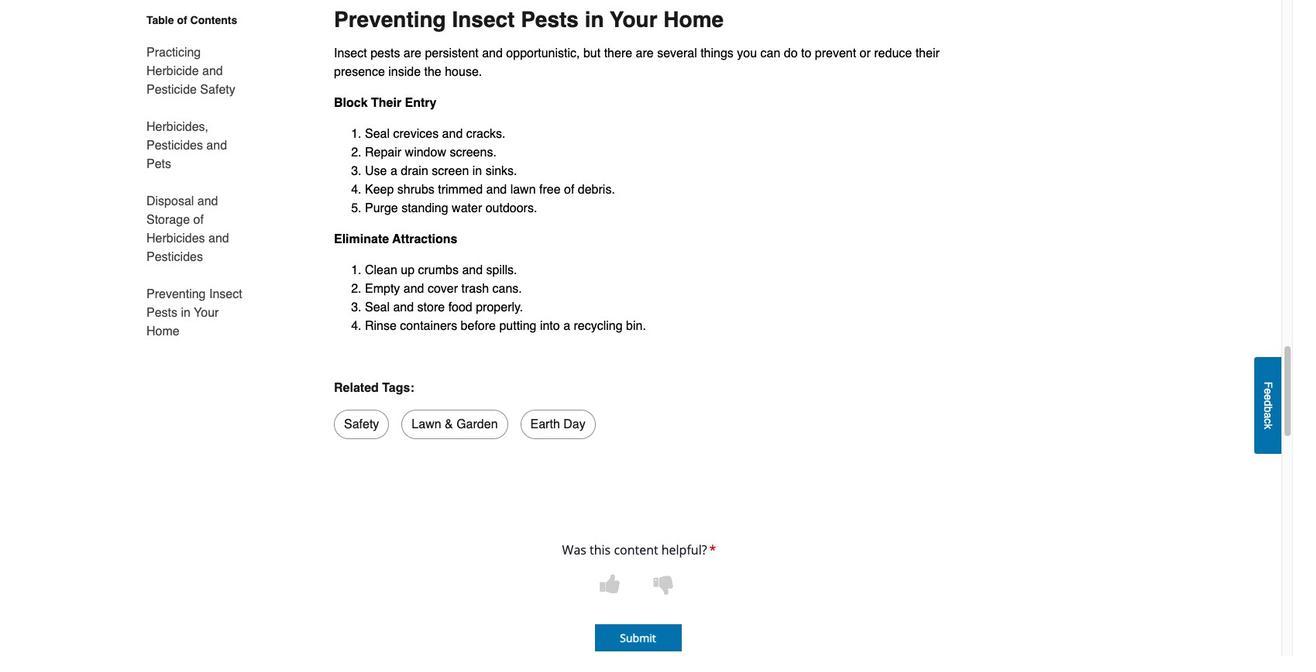 Task type: describe. For each thing, give the bounding box(es) containing it.
outdoors.
[[486, 201, 537, 215]]

use
[[365, 164, 387, 178]]

standing
[[401, 201, 448, 215]]

food
[[448, 300, 472, 314]]

herbicide
[[146, 64, 199, 78]]

rinse
[[365, 319, 397, 333]]

home inside table of contents element
[[146, 325, 180, 339]]

things
[[701, 46, 734, 60]]

pests
[[370, 46, 400, 60]]

their
[[916, 46, 940, 60]]

house.
[[445, 65, 482, 79]]

seal inside "seal crevices and cracks. repair window screens. use a drain screen in sinks. keep shrubs trimmed and lawn free of debris. purge standing water outdoors."
[[365, 127, 390, 141]]

block
[[334, 96, 368, 110]]

cover
[[428, 282, 458, 296]]

and inside practicing herbicide and pesticide safety
[[202, 64, 223, 78]]

eliminate attractions
[[334, 232, 457, 246]]

screen
[[432, 164, 469, 178]]

entry
[[405, 96, 437, 110]]

window
[[405, 145, 446, 159]]

f e e d b a c k
[[1262, 382, 1275, 430]]

herbicides, pesticides and pets link
[[146, 108, 244, 183]]

seal inside clean up crumbs and spills. empty and cover trash cans. seal and store food properly. rinse containers before putting into a recycling bin.
[[365, 300, 390, 314]]

the
[[424, 65, 441, 79]]

1 horizontal spatial home
[[663, 7, 724, 31]]

into
[[540, 319, 560, 333]]

recycling
[[574, 319, 623, 333]]

and inside herbicides, pesticides and pets
[[206, 139, 227, 153]]

cracks.
[[466, 127, 505, 141]]

keep
[[365, 183, 394, 197]]

properly.
[[476, 300, 523, 314]]

drain
[[401, 164, 428, 178]]

a inside "seal crevices and cracks. repair window screens. use a drain screen in sinks. keep shrubs trimmed and lawn free of debris. purge standing water outdoors."
[[390, 164, 397, 178]]

1 horizontal spatial your
[[610, 7, 657, 31]]

putting
[[499, 319, 537, 333]]

water
[[452, 201, 482, 215]]

0 vertical spatial insect
[[452, 7, 515, 31]]

preventing insect pests in your home link
[[146, 276, 244, 341]]

disposal and storage of herbicides and pesticides
[[146, 194, 229, 264]]

pests inside table of contents element
[[146, 306, 177, 320]]

and down sinks.
[[486, 183, 507, 197]]

shrubs
[[397, 183, 435, 197]]

earth
[[530, 417, 560, 431]]

their
[[371, 96, 401, 110]]

insect pests are persistent and opportunistic, but there are several things you can do to prevent or reduce their presence inside the house.
[[334, 46, 940, 79]]

garden
[[456, 417, 498, 431]]

sinks.
[[486, 164, 517, 178]]

lawn
[[412, 417, 441, 431]]

crumbs
[[418, 263, 459, 277]]

and down up at the left of page
[[403, 282, 424, 296]]

but
[[583, 46, 601, 60]]

storage
[[146, 213, 190, 227]]

table
[[146, 14, 174, 26]]

contents
[[190, 14, 237, 26]]

pesticides inside herbicides, pesticides and pets
[[146, 139, 203, 153]]

1 e from the top
[[1262, 389, 1275, 395]]

eliminate
[[334, 232, 389, 246]]

and up screens.
[[442, 127, 463, 141]]

you
[[737, 46, 757, 60]]

to
[[801, 46, 811, 60]]

1 are from the left
[[404, 46, 421, 60]]

pets
[[146, 157, 171, 171]]

and inside insect pests are persistent and opportunistic, but there are several things you can do to prevent or reduce their presence inside the house.
[[482, 46, 503, 60]]

cans.
[[492, 282, 522, 296]]

several
[[657, 46, 697, 60]]

seal crevices and cracks. repair window screens. use a drain screen in sinks. keep shrubs trimmed and lawn free of debris. purge standing water outdoors.
[[365, 127, 615, 215]]

debris.
[[578, 183, 615, 197]]

in inside "seal crevices and cracks. repair window screens. use a drain screen in sinks. keep shrubs trimmed and lawn free of debris. purge standing water outdoors."
[[472, 164, 482, 178]]

herbicides
[[146, 232, 205, 246]]

bin.
[[626, 319, 646, 333]]

earth day link
[[520, 410, 596, 439]]

in inside table of contents element
[[181, 306, 191, 320]]

can
[[760, 46, 780, 60]]

opportunistic,
[[506, 46, 580, 60]]

free
[[539, 183, 561, 197]]

your inside table of contents element
[[194, 306, 219, 320]]

practicing herbicide and pesticide safety link
[[146, 34, 244, 108]]

d
[[1262, 401, 1275, 407]]

prevent
[[815, 46, 856, 60]]

lawn & garden
[[412, 417, 498, 431]]

crevices
[[393, 127, 439, 141]]

there
[[604, 46, 632, 60]]

clean up crumbs and spills. empty and cover trash cans. seal and store food properly. rinse containers before putting into a recycling bin.
[[365, 263, 646, 333]]

before
[[461, 319, 496, 333]]



Task type: vqa. For each thing, say whether or not it's contained in the screenshot.
1st gas from right
no



Task type: locate. For each thing, give the bounding box(es) containing it.
herbicides,
[[146, 120, 208, 134]]

pesticides inside disposal and storage of herbicides and pesticides
[[146, 250, 203, 264]]

herbicides, pesticides and pets
[[146, 120, 227, 171]]

pesticides down "herbicides" at the top left of the page
[[146, 250, 203, 264]]

2 vertical spatial a
[[1262, 413, 1275, 419]]

lawn
[[510, 183, 536, 197]]

and up house.
[[482, 46, 503, 60]]

0 horizontal spatial preventing insect pests in your home
[[146, 287, 242, 339]]

a
[[390, 164, 397, 178], [563, 319, 570, 333], [1262, 413, 1275, 419]]

safety right pesticide
[[200, 83, 235, 97]]

your
[[610, 7, 657, 31], [194, 306, 219, 320]]

0 horizontal spatial pests
[[146, 306, 177, 320]]

block their entry
[[334, 96, 437, 110]]

insect inside preventing insect pests in your home link
[[209, 287, 242, 301]]

0 horizontal spatial are
[[404, 46, 421, 60]]

table of contents element
[[128, 12, 244, 341]]

containers
[[400, 319, 457, 333]]

preventing
[[334, 7, 446, 31], [146, 287, 206, 301]]

are up inside
[[404, 46, 421, 60]]

0 vertical spatial in
[[585, 7, 604, 31]]

2 vertical spatial of
[[193, 213, 204, 227]]

seal up rinse
[[365, 300, 390, 314]]

preventing insect pests in your home up opportunistic,
[[334, 7, 724, 31]]

and right disposal
[[197, 194, 218, 208]]

1 vertical spatial preventing
[[146, 287, 206, 301]]

repair
[[365, 145, 401, 159]]

related tags:
[[334, 381, 414, 395]]

screens.
[[450, 145, 497, 159]]

pests up opportunistic,
[[521, 7, 579, 31]]

seal up repair on the left of page
[[365, 127, 390, 141]]

insect down the disposal and storage of herbicides and pesticides 'link'
[[209, 287, 242, 301]]

0 vertical spatial home
[[663, 7, 724, 31]]

0 horizontal spatial a
[[390, 164, 397, 178]]

k
[[1262, 424, 1275, 430]]

1 horizontal spatial preventing
[[334, 7, 446, 31]]

safety link
[[334, 410, 389, 439]]

of right free
[[564, 183, 574, 197]]

in down "herbicides" at the top left of the page
[[181, 306, 191, 320]]

0 vertical spatial a
[[390, 164, 397, 178]]

of inside disposal and storage of herbicides and pesticides
[[193, 213, 204, 227]]

preventing inside table of contents element
[[146, 287, 206, 301]]

1 horizontal spatial a
[[563, 319, 570, 333]]

0 horizontal spatial home
[[146, 325, 180, 339]]

tags:
[[382, 381, 414, 395]]

pesticides down herbicides,
[[146, 139, 203, 153]]

trimmed
[[438, 183, 483, 197]]

in
[[585, 7, 604, 31], [472, 164, 482, 178], [181, 306, 191, 320]]

related
[[334, 381, 379, 395]]

2 vertical spatial in
[[181, 306, 191, 320]]

2 vertical spatial insect
[[209, 287, 242, 301]]

0 vertical spatial preventing
[[334, 7, 446, 31]]

1 vertical spatial home
[[146, 325, 180, 339]]

0 vertical spatial pesticides
[[146, 139, 203, 153]]

are right the there
[[636, 46, 654, 60]]

2 are from the left
[[636, 46, 654, 60]]

a up k on the bottom right of page
[[1262, 413, 1275, 419]]

a inside clean up crumbs and spills. empty and cover trash cans. seal and store food properly. rinse containers before putting into a recycling bin.
[[563, 319, 570, 333]]

inside
[[388, 65, 421, 79]]

of
[[177, 14, 187, 26], [564, 183, 574, 197], [193, 213, 204, 227]]

attractions
[[392, 232, 457, 246]]

home
[[663, 7, 724, 31], [146, 325, 180, 339]]

2 horizontal spatial insect
[[452, 7, 515, 31]]

do
[[784, 46, 798, 60]]

insect
[[452, 7, 515, 31], [334, 46, 367, 60], [209, 287, 242, 301]]

1 seal from the top
[[365, 127, 390, 141]]

0 horizontal spatial preventing
[[146, 287, 206, 301]]

practicing herbicide and pesticide safety
[[146, 46, 235, 97]]

1 vertical spatial of
[[564, 183, 574, 197]]

spills.
[[486, 263, 517, 277]]

1 horizontal spatial of
[[193, 213, 204, 227]]

preventing insect pests in your home down "herbicides" at the top left of the page
[[146, 287, 242, 339]]

0 horizontal spatial of
[[177, 14, 187, 26]]

and right "herbicides" at the top left of the page
[[208, 232, 229, 246]]

1 vertical spatial pesticides
[[146, 250, 203, 264]]

purge
[[365, 201, 398, 215]]

lawn & garden link
[[402, 410, 508, 439]]

empty
[[365, 282, 400, 296]]

reduce
[[874, 46, 912, 60]]

0 vertical spatial preventing insect pests in your home
[[334, 7, 724, 31]]

a inside button
[[1262, 413, 1275, 419]]

preventing insect pests in your home inside table of contents element
[[146, 287, 242, 339]]

b
[[1262, 407, 1275, 413]]

disposal
[[146, 194, 194, 208]]

0 horizontal spatial safety
[[200, 83, 235, 97]]

1 horizontal spatial insect
[[334, 46, 367, 60]]

c
[[1262, 419, 1275, 424]]

0 vertical spatial safety
[[200, 83, 235, 97]]

preventing up pests on the left top of the page
[[334, 7, 446, 31]]

of inside "seal crevices and cracks. repair window screens. use a drain screen in sinks. keep shrubs trimmed and lawn free of debris. purge standing water outdoors."
[[564, 183, 574, 197]]

1 vertical spatial your
[[194, 306, 219, 320]]

safety
[[200, 83, 235, 97], [344, 417, 379, 431]]

trash
[[461, 282, 489, 296]]

a right 'use'
[[390, 164, 397, 178]]

preventing insect pests in your home
[[334, 7, 724, 31], [146, 287, 242, 339]]

insect inside insect pests are persistent and opportunistic, but there are several things you can do to prevent or reduce their presence inside the house.
[[334, 46, 367, 60]]

and down herbicides,
[[206, 139, 227, 153]]

in down screens.
[[472, 164, 482, 178]]

of right table
[[177, 14, 187, 26]]

0 vertical spatial seal
[[365, 127, 390, 141]]

1 horizontal spatial pests
[[521, 7, 579, 31]]

0 vertical spatial your
[[610, 7, 657, 31]]

2 pesticides from the top
[[146, 250, 203, 264]]

of up "herbicides" at the top left of the page
[[193, 213, 204, 227]]

safety inside practicing herbicide and pesticide safety
[[200, 83, 235, 97]]

clean
[[365, 263, 397, 277]]

and right herbicide at the left
[[202, 64, 223, 78]]

1 vertical spatial pests
[[146, 306, 177, 320]]

0 vertical spatial pests
[[521, 7, 579, 31]]

1 horizontal spatial preventing insect pests in your home
[[334, 7, 724, 31]]

2 horizontal spatial of
[[564, 183, 574, 197]]

0 horizontal spatial your
[[194, 306, 219, 320]]

are
[[404, 46, 421, 60], [636, 46, 654, 60]]

insect up persistent
[[452, 7, 515, 31]]

disposal and storage of herbicides and pesticides link
[[146, 183, 244, 276]]

f
[[1262, 382, 1275, 389]]

1 vertical spatial seal
[[365, 300, 390, 314]]

pests down "herbicides" at the top left of the page
[[146, 306, 177, 320]]

preventing down "herbicides" at the top left of the page
[[146, 287, 206, 301]]

pesticides
[[146, 139, 203, 153], [146, 250, 203, 264]]

practicing
[[146, 46, 201, 60]]

1 vertical spatial in
[[472, 164, 482, 178]]

presence
[[334, 65, 385, 79]]

e up b
[[1262, 395, 1275, 401]]

table of contents
[[146, 14, 237, 26]]

earth day
[[530, 417, 586, 431]]

day
[[563, 417, 586, 431]]

0 horizontal spatial in
[[181, 306, 191, 320]]

persistent
[[425, 46, 479, 60]]

pesticide
[[146, 83, 197, 97]]

in up but
[[585, 7, 604, 31]]

2 horizontal spatial in
[[585, 7, 604, 31]]

1 horizontal spatial safety
[[344, 417, 379, 431]]

up
[[401, 263, 415, 277]]

safety down 'related'
[[344, 417, 379, 431]]

a right into
[[563, 319, 570, 333]]

f e e d b a c k button
[[1254, 357, 1282, 454]]

1 vertical spatial safety
[[344, 417, 379, 431]]

2 e from the top
[[1262, 395, 1275, 401]]

and left store
[[393, 300, 414, 314]]

1 pesticides from the top
[[146, 139, 203, 153]]

1 horizontal spatial are
[[636, 46, 654, 60]]

e up d
[[1262, 389, 1275, 395]]

e
[[1262, 389, 1275, 395], [1262, 395, 1275, 401]]

2 horizontal spatial a
[[1262, 413, 1275, 419]]

1 horizontal spatial in
[[472, 164, 482, 178]]

or
[[860, 46, 871, 60]]

and up trash at left top
[[462, 263, 483, 277]]

1 vertical spatial insect
[[334, 46, 367, 60]]

&
[[445, 417, 453, 431]]

0 vertical spatial of
[[177, 14, 187, 26]]

2 seal from the top
[[365, 300, 390, 314]]

insect up presence
[[334, 46, 367, 60]]

1 vertical spatial a
[[563, 319, 570, 333]]

1 vertical spatial preventing insect pests in your home
[[146, 287, 242, 339]]

0 horizontal spatial insect
[[209, 287, 242, 301]]

store
[[417, 300, 445, 314]]



